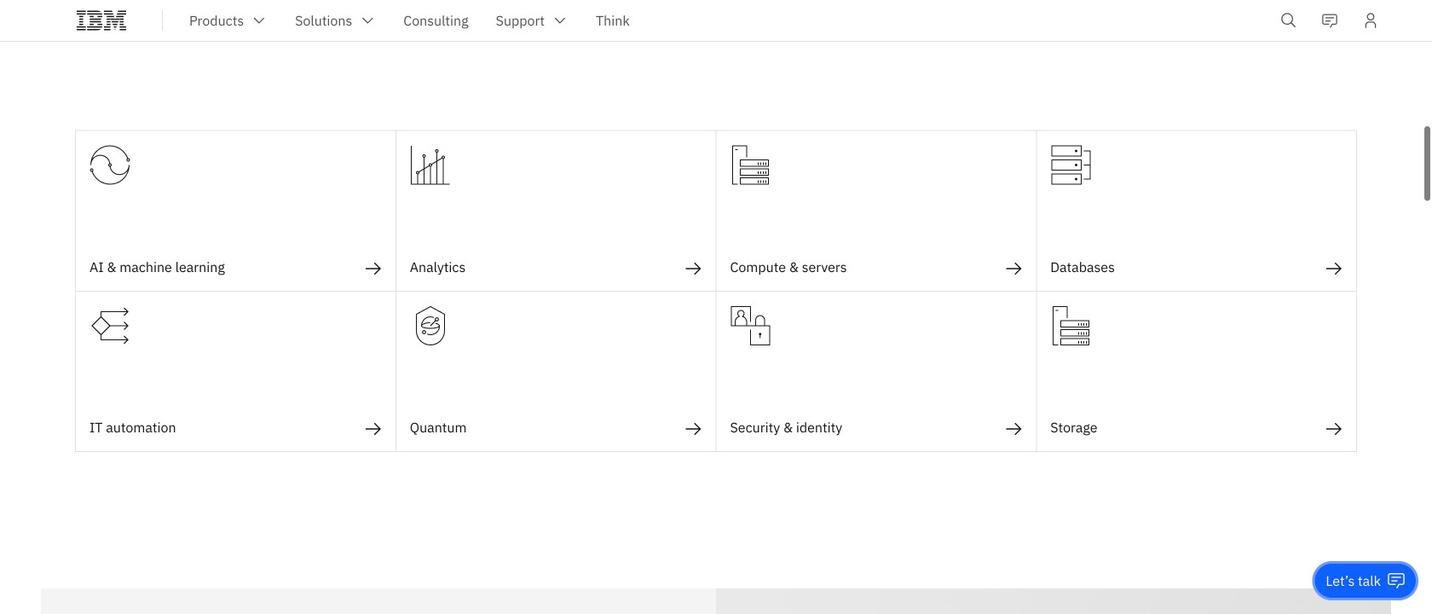 Task type: vqa. For each thing, say whether or not it's contained in the screenshot.
let's talk Element
yes



Task type: describe. For each thing, give the bounding box(es) containing it.
let's talk element
[[1326, 571, 1382, 590]]



